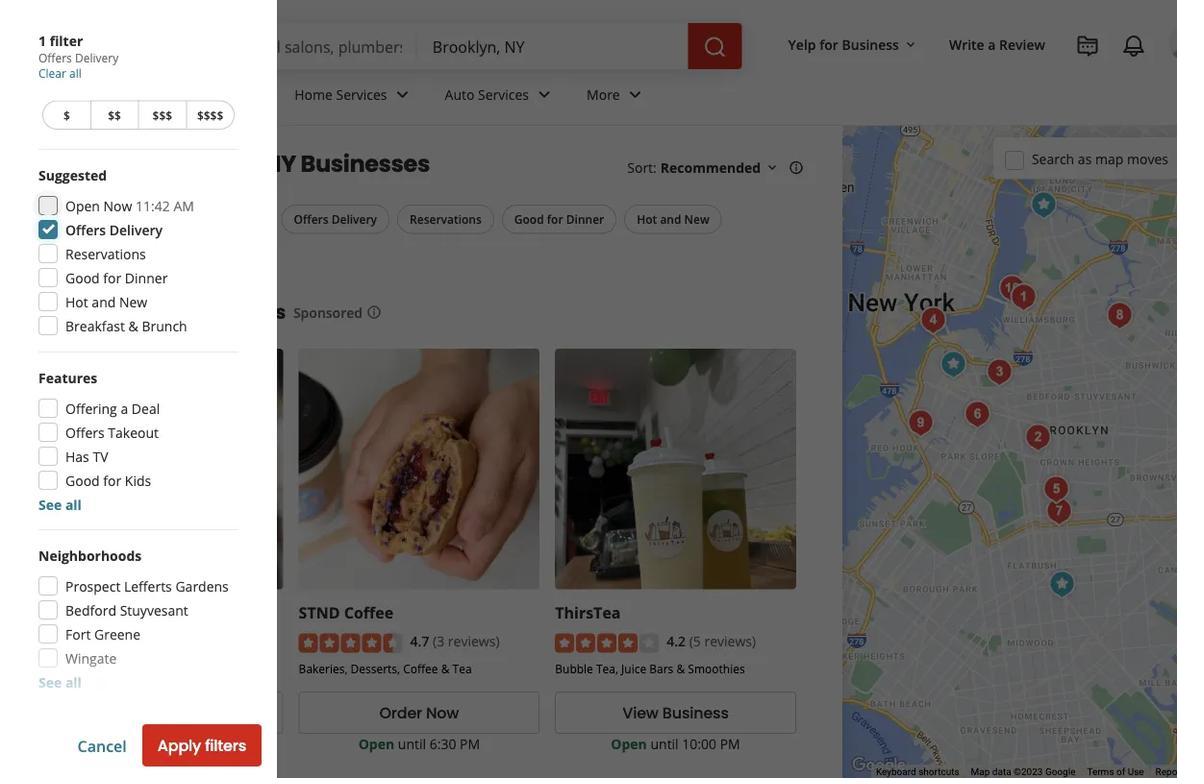 Task type: describe. For each thing, give the bounding box(es) containing it.
as
[[1078, 150, 1092, 168]]

stnd
[[299, 602, 340, 623]]

offering
[[65, 400, 117, 418]]

good for dinner button
[[502, 205, 617, 234]]

1 vertical spatial breakfast & brunch
[[65, 317, 187, 335]]

for inside user actions element
[[819, 35, 838, 53]]

restaurants link
[[146, 69, 279, 125]]

1 horizontal spatial smoothies
[[688, 661, 745, 677]]

view business link for bora bora smoothie cafe
[[42, 692, 283, 735]]

$$$$
[[197, 107, 223, 123]]

open inside group
[[65, 197, 100, 215]]

deal
[[132, 400, 160, 418]]

$ button
[[42, 100, 90, 130]]

brooklyn,
[[151, 148, 259, 180]]

open until 6:30 pm
[[358, 735, 480, 753]]

thirstea
[[555, 602, 621, 623]]

bedford
[[65, 601, 116, 620]]

services for home services
[[336, 85, 387, 103]]

business for thirstea
[[662, 703, 729, 725]]

juice inside bora bora smoothie cafe no reviews coffee & tea, juice bars & smoothies
[[117, 656, 142, 672]]

offers up the has tv
[[65, 424, 104, 442]]

keyboard
[[876, 767, 916, 779]]

map region
[[661, 52, 1177, 779]]

16 filter v2 image
[[55, 213, 70, 228]]

see for wingate
[[38, 674, 62, 692]]

1 pm from the left
[[207, 735, 227, 753]]

pm for thirstea
[[720, 735, 740, 753]]

brunch inside button
[[123, 249, 163, 265]]

google
[[1045, 767, 1076, 779]]

terms of use link
[[1087, 767, 1144, 779]]

1 horizontal spatial bars
[[649, 661, 673, 677]]

filters
[[205, 736, 246, 757]]

open now 11:42 am
[[65, 197, 194, 215]]

greene
[[94, 626, 140, 644]]

distance
[[38, 725, 97, 743]]

order
[[379, 703, 422, 725]]

16 info v2 image for browsing brooklyn, ny businesses
[[789, 160, 804, 175]]

open for stnd coffee
[[358, 735, 394, 753]]

suggested
[[38, 166, 107, 184]]

group containing features
[[38, 368, 238, 514]]

business categories element
[[146, 69, 1177, 125]]

bakeries, desserts, coffee & tea
[[299, 661, 472, 677]]

4.2
[[667, 633, 686, 651]]

open for thirstea
[[611, 735, 647, 753]]

sort:
[[627, 158, 657, 176]]

6:30
[[430, 735, 456, 753]]

clear all link
[[38, 65, 82, 81]]

1 horizontal spatial tea,
[[596, 661, 618, 677]]

user actions element
[[773, 24, 1177, 142]]

view business for bora bora smoothie cafe
[[110, 703, 216, 725]]

4.7
[[410, 633, 429, 651]]

businesses
[[301, 148, 430, 180]]

repo link
[[1155, 767, 1177, 779]]

until for stnd coffee
[[398, 735, 426, 753]]

am
[[174, 197, 194, 215]]

bogota latin bistro image
[[958, 396, 997, 434]]

hot and new inside button
[[637, 212, 709, 227]]

terms of use
[[1087, 767, 1144, 779]]

review
[[999, 35, 1045, 53]]

& down reviews
[[80, 656, 89, 672]]

tv
[[93, 448, 108, 466]]

reservations button
[[397, 205, 494, 234]]

group containing suggested
[[38, 165, 238, 337]]

1 vertical spatial brunch
[[142, 317, 187, 335]]

terms
[[1087, 767, 1114, 779]]

delivery inside button
[[331, 212, 377, 227]]

order now link
[[299, 692, 540, 735]]

smoothies inside bora bora smoothie cafe no reviews coffee & tea, juice bars & smoothies
[[183, 656, 240, 672]]

cancel
[[78, 736, 127, 757]]

breakfast & brunch button
[[42, 243, 176, 272]]

offering a deal
[[65, 400, 160, 418]]

& inside group
[[128, 317, 138, 335]]

view for bora bora smoothie cafe
[[110, 703, 146, 725]]

reviews) for order now
[[448, 633, 500, 651]]

1 bora from the left
[[42, 602, 78, 623]]

search image
[[703, 36, 727, 59]]

©2023
[[1014, 767, 1043, 779]]

aska image
[[993, 270, 1031, 308]]

4.7 star rating image
[[299, 634, 403, 653]]

view business link for thirstea
[[555, 692, 796, 735]]

neighborhoods
[[38, 547, 142, 565]]

bars inside bora bora smoothie cafe no reviews coffee & tea, juice bars & smoothies
[[145, 656, 169, 672]]

business for bora bora smoothie cafe
[[150, 703, 216, 725]]

has
[[65, 448, 89, 466]]

$$$$ button
[[186, 100, 235, 130]]

16 chevron down v2 image
[[903, 37, 918, 53]]

1 vertical spatial breakfast
[[65, 317, 125, 335]]

bird's-eye view
[[65, 755, 163, 774]]

tea, inside bora bora smoothie cafe no reviews coffee & tea, juice bars & smoothies
[[92, 656, 114, 672]]

4.7 (3 reviews)
[[410, 633, 500, 651]]

coffee inside bora bora smoothie cafe no reviews coffee & tea, juice bars & smoothies
[[42, 656, 77, 672]]

16 info v2 image for featured takeout options
[[366, 305, 382, 320]]

gardens
[[175, 577, 229, 596]]

open for bora bora smoothie cafe
[[98, 735, 134, 753]]

apply filters
[[157, 736, 246, 757]]

offers takeout
[[65, 424, 159, 442]]

filters group
[[38, 205, 726, 272]]

1 vertical spatial reservations
[[65, 245, 146, 263]]

1 vertical spatial hot and new
[[65, 293, 147, 311]]

write a review link
[[941, 27, 1053, 62]]

all
[[78, 212, 92, 227]]

takeout for featured
[[128, 299, 207, 326]]

buttermilk channel image
[[902, 404, 940, 443]]

offers delivery button
[[281, 205, 389, 234]]

view inside option group
[[133, 755, 163, 774]]

yelp for business button
[[780, 27, 926, 62]]

1 vertical spatial new
[[119, 293, 147, 311]]

starbucks image
[[1043, 566, 1081, 604]]

cafe
[[200, 602, 234, 623]]

good for kids
[[65, 472, 151, 490]]

bora bora smoothie cafe no reviews coffee & tea, juice bars & smoothies
[[42, 602, 240, 672]]

1 horizontal spatial coffee
[[344, 602, 393, 623]]

good inside button
[[514, 212, 544, 227]]

view for thirstea
[[622, 703, 659, 725]]

reservations inside button
[[410, 212, 482, 227]]

open until 11:00 pm
[[98, 735, 227, 753]]

home services link
[[279, 69, 429, 125]]

smoothie
[[123, 602, 196, 623]]

apply filters button
[[142, 725, 262, 767]]

write a review
[[949, 35, 1045, 53]]

delivery down open now 11:42 am
[[109, 221, 163, 239]]

& inside breakfast & brunch button
[[111, 249, 120, 265]]

11:00
[[169, 735, 204, 753]]

home services
[[294, 85, 387, 103]]

open until 10:00 pm
[[611, 735, 740, 753]]

breakfast & brunch inside breakfast & brunch button
[[55, 249, 163, 265]]

stnd coffee
[[299, 602, 393, 623]]

reviews
[[61, 632, 104, 648]]

for inside filters group
[[547, 212, 563, 227]]

shortcuts
[[918, 767, 959, 779]]

new inside button
[[684, 212, 709, 227]]

stnd coffee image
[[1025, 186, 1063, 225]]

features
[[38, 369, 97, 387]]

use
[[1128, 767, 1144, 779]]

dinner inside group
[[125, 269, 168, 287]]

repo
[[1155, 767, 1177, 779]]

kids
[[125, 472, 151, 490]]



Task type: locate. For each thing, give the bounding box(es) containing it.
thirstea link
[[555, 602, 621, 623]]

24 chevron down v2 image inside auto services "link"
[[533, 83, 556, 106]]

breakfast down all
[[55, 249, 108, 265]]

hot and new down sort:
[[637, 212, 709, 227]]

coffee up 4.7 star rating image
[[344, 602, 393, 623]]

tea
[[452, 661, 472, 677]]

view business up open until 10:00 pm in the right bottom of the page
[[622, 703, 729, 725]]

a left 'deal'
[[121, 400, 128, 418]]

yelp for business
[[788, 35, 899, 53]]

1 horizontal spatial and
[[660, 212, 681, 227]]

option group containing distance
[[38, 724, 238, 779]]

open down the order
[[358, 735, 394, 753]]

open up eye
[[98, 735, 134, 753]]

$
[[63, 107, 70, 123]]

24 chevron down v2 image right auto services
[[533, 83, 556, 106]]

& down open now 11:42 am
[[111, 249, 120, 265]]

2 pm from the left
[[460, 735, 480, 753]]

4.2 star rating image
[[555, 634, 659, 653]]

0 vertical spatial breakfast
[[55, 249, 108, 265]]

0 vertical spatial new
[[684, 212, 709, 227]]

0 vertical spatial reservations
[[410, 212, 482, 227]]

smoothies down 'cafe'
[[183, 656, 240, 672]]

breakfast & brunch down all
[[55, 249, 163, 265]]

fort
[[65, 626, 91, 644]]

tea,
[[92, 656, 114, 672], [596, 661, 618, 677]]

0 horizontal spatial 24 chevron down v2 image
[[391, 83, 414, 106]]

good right "reservations" button
[[514, 212, 544, 227]]

2 until from the left
[[398, 735, 426, 753]]

brunch right featured
[[142, 317, 187, 335]]

0 vertical spatial dinner
[[566, 212, 604, 227]]

10:00
[[682, 735, 716, 753]]

0 vertical spatial hot and new
[[637, 212, 709, 227]]

breakfast
[[55, 249, 108, 265], [65, 317, 125, 335]]

delivery inside 1 filter offers delivery clear all
[[75, 50, 118, 66]]

all button
[[42, 205, 104, 235]]

now for order
[[426, 703, 459, 725]]

services right auto at left top
[[478, 85, 529, 103]]

1 horizontal spatial hot
[[637, 212, 657, 227]]

services for auto services
[[478, 85, 529, 103]]

$$$ button
[[138, 100, 186, 130]]

hot and new down breakfast & brunch button
[[65, 293, 147, 311]]

1 vertical spatial and
[[92, 293, 116, 311]]

2 vertical spatial all
[[65, 674, 82, 692]]

see all button for wingate
[[38, 674, 82, 692]]

all down good for kids
[[65, 496, 82, 514]]

2 group from the top
[[38, 368, 238, 514]]

view business link up open until 10:00 pm in the right bottom of the page
[[555, 692, 796, 735]]

until left the 10:00
[[650, 735, 679, 753]]

see all button for good for kids
[[38, 496, 82, 514]]

offers delivery down businesses
[[294, 212, 377, 227]]

16 info v2 image
[[789, 160, 804, 175], [366, 305, 382, 320]]

now left 11:42
[[103, 197, 132, 215]]

1 horizontal spatial hot and new
[[637, 212, 709, 227]]

bora bora smoothie cafe link
[[42, 602, 234, 623]]

&
[[111, 249, 120, 265], [128, 317, 138, 335], [80, 656, 89, 672], [172, 656, 180, 672], [441, 661, 449, 677], [676, 661, 685, 677]]

reviews)
[[448, 633, 500, 651], [704, 633, 756, 651]]

1 vertical spatial see
[[38, 674, 62, 692]]

1 horizontal spatial view business
[[622, 703, 729, 725]]

see for good for kids
[[38, 496, 62, 514]]

0 horizontal spatial business
[[150, 703, 216, 725]]

good up featured
[[65, 269, 100, 287]]

now up 6:30
[[426, 703, 459, 725]]

1 horizontal spatial pm
[[460, 735, 480, 753]]

aunts et uncles image
[[1040, 493, 1079, 531]]

the river café image
[[914, 301, 953, 340]]

all right clear
[[69, 65, 82, 81]]

search
[[1032, 150, 1074, 168]]

$$
[[108, 107, 121, 123]]

0 vertical spatial takeout
[[128, 299, 207, 326]]

2 horizontal spatial pm
[[720, 735, 740, 753]]

1
[[38, 31, 46, 50]]

4.2 (5 reviews)
[[667, 633, 756, 651]]

1 horizontal spatial view business link
[[555, 692, 796, 735]]

pm for stnd coffee
[[460, 735, 480, 753]]

0 horizontal spatial hot
[[65, 293, 88, 311]]

0 vertical spatial 16 info v2 image
[[789, 160, 804, 175]]

delivery down businesses
[[331, 212, 377, 227]]

pm
[[207, 735, 227, 753], [460, 735, 480, 753], [720, 735, 740, 753]]

good for offers takeout
[[65, 472, 100, 490]]

reviews) right (5
[[704, 633, 756, 651]]

peter luger image
[[1004, 278, 1043, 317]]

takeout for offers
[[108, 424, 159, 442]]

bora up 'fort greene'
[[82, 602, 119, 623]]

order now
[[379, 703, 459, 725]]

1 horizontal spatial bora
[[82, 602, 119, 623]]

and inside group
[[92, 293, 116, 311]]

1 filter offers delivery clear all
[[38, 31, 118, 81]]

data
[[992, 767, 1011, 779]]

24 chevron down v2 image for auto services
[[533, 83, 556, 106]]

1 vertical spatial hot
[[65, 293, 88, 311]]

1 group from the top
[[38, 165, 238, 337]]

0 horizontal spatial 16 info v2 image
[[366, 305, 382, 320]]

delivery
[[75, 50, 118, 66], [331, 212, 377, 227], [109, 221, 163, 239]]

bars down smoothie at the bottom
[[145, 656, 169, 672]]

0 horizontal spatial bars
[[145, 656, 169, 672]]

tea, down 'fort greene'
[[92, 656, 114, 672]]

search as map moves
[[1032, 150, 1168, 168]]

group containing neighborhoods
[[38, 546, 238, 692]]

0 vertical spatial and
[[660, 212, 681, 227]]

featured takeout options
[[38, 299, 286, 326]]

& left tea
[[441, 661, 449, 677]]

good down the has tv
[[65, 472, 100, 490]]

coffee
[[344, 602, 393, 623], [42, 656, 77, 672], [403, 661, 438, 677]]

1 horizontal spatial offers delivery
[[294, 212, 377, 227]]

until
[[138, 735, 166, 753], [398, 735, 426, 753], [650, 735, 679, 753]]

stuyvesant
[[120, 601, 188, 620]]

1 horizontal spatial business
[[662, 703, 729, 725]]

and inside button
[[660, 212, 681, 227]]

0 horizontal spatial new
[[119, 293, 147, 311]]

notifications image
[[1122, 35, 1145, 58]]

options
[[211, 299, 286, 326]]

keyboard shortcuts button
[[876, 766, 959, 779]]

good for dinner inside button
[[514, 212, 604, 227]]

1 horizontal spatial 24 chevron down v2 image
[[533, 83, 556, 106]]

1 horizontal spatial a
[[988, 35, 996, 53]]

1 horizontal spatial reservations
[[410, 212, 482, 227]]

stnd coffee link
[[299, 602, 393, 623]]

& down smoothie at the bottom
[[172, 656, 180, 672]]

clear
[[38, 65, 66, 81]]

takeout down 'deal'
[[108, 424, 159, 442]]

24 chevron down v2 image inside home services link
[[391, 83, 414, 106]]

business up 11:00
[[150, 703, 216, 725]]

1 vertical spatial see all button
[[38, 674, 82, 692]]

reviews) up tea
[[448, 633, 500, 651]]

2 services from the left
[[478, 85, 529, 103]]

2 view business link from the left
[[555, 692, 796, 735]]

pm right 6:30
[[460, 735, 480, 753]]

offers down the ny
[[294, 212, 328, 227]]

see down no
[[38, 674, 62, 692]]

1 horizontal spatial services
[[478, 85, 529, 103]]

juice down '4.2 star rating' image
[[621, 661, 646, 677]]

offers inside button
[[294, 212, 328, 227]]

0 vertical spatial see
[[38, 496, 62, 514]]

3 pm from the left
[[720, 735, 740, 753]]

good for dinner inside group
[[65, 269, 168, 287]]

0 horizontal spatial view business link
[[42, 692, 283, 735]]

pm right 11:00
[[207, 735, 227, 753]]

evelina image
[[980, 353, 1019, 392]]

2 vertical spatial group
[[38, 546, 238, 692]]

1 see all from the top
[[38, 496, 82, 514]]

0 horizontal spatial until
[[138, 735, 166, 753]]

$$ button
[[90, 100, 138, 130]]

0 vertical spatial all
[[69, 65, 82, 81]]

1 horizontal spatial 16 info v2 image
[[789, 160, 804, 175]]

lefferts
[[124, 577, 172, 596]]

moves
[[1127, 150, 1168, 168]]

a inside group
[[121, 400, 128, 418]]

1 view business link from the left
[[42, 692, 283, 735]]

0 horizontal spatial good for dinner
[[65, 269, 168, 287]]

brunch down 11:42
[[123, 249, 163, 265]]

see up neighborhoods
[[38, 496, 62, 514]]

1 vertical spatial takeout
[[108, 424, 159, 442]]

0 vertical spatial see all button
[[38, 496, 82, 514]]

hot and new
[[637, 212, 709, 227], [65, 293, 147, 311]]

1 horizontal spatial juice
[[621, 661, 646, 677]]

see all
[[38, 496, 82, 514], [38, 674, 82, 692]]

bars down 4.2
[[649, 661, 673, 677]]

1 vertical spatial dinner
[[125, 269, 168, 287]]

business up the 10:00
[[662, 703, 729, 725]]

0 horizontal spatial services
[[336, 85, 387, 103]]

0 horizontal spatial bora
[[42, 602, 78, 623]]

services right 'home'
[[336, 85, 387, 103]]

reviews) for view business
[[704, 633, 756, 651]]

coffee down no
[[42, 656, 77, 672]]

1 vertical spatial good
[[65, 269, 100, 287]]

0 horizontal spatial offers delivery
[[65, 221, 163, 239]]

24 chevron down v2 image for home services
[[391, 83, 414, 106]]

24 chevron down v2 image
[[391, 83, 414, 106], [533, 83, 556, 106]]

option group
[[38, 724, 238, 779]]

1 see from the top
[[38, 496, 62, 514]]

apply
[[157, 736, 201, 757]]

business
[[842, 35, 899, 53], [150, 703, 216, 725], [662, 703, 729, 725]]

0 horizontal spatial and
[[92, 293, 116, 311]]

business inside button
[[842, 35, 899, 53]]

pm right the 10:00
[[720, 735, 740, 753]]

fort greene
[[65, 626, 140, 644]]

1 horizontal spatial good for dinner
[[514, 212, 604, 227]]

zanmi image
[[1037, 471, 1076, 509]]

see all button down wingate
[[38, 674, 82, 692]]

0 vertical spatial see all
[[38, 496, 82, 514]]

view down the open until 11:00 pm
[[133, 755, 163, 774]]

all inside 1 filter offers delivery clear all
[[69, 65, 82, 81]]

1 vertical spatial all
[[65, 496, 82, 514]]

hot and new button
[[624, 205, 722, 234]]

hot inside button
[[637, 212, 657, 227]]

desserts,
[[351, 661, 400, 677]]

prospect lefferts gardens
[[65, 577, 229, 596]]

ny
[[264, 148, 296, 180]]

hot down sort:
[[637, 212, 657, 227]]

all for neighborhoods
[[65, 674, 82, 692]]

1 horizontal spatial until
[[398, 735, 426, 753]]

projects image
[[1076, 35, 1099, 58]]

open left the 10:00
[[611, 735, 647, 753]]

0 horizontal spatial coffee
[[42, 656, 77, 672]]

view down bubble tea, juice bars & smoothies
[[622, 703, 659, 725]]

view business link
[[42, 692, 283, 735], [555, 692, 796, 735]]

0 horizontal spatial a
[[121, 400, 128, 418]]

filter
[[50, 31, 83, 50]]

delivery down filter
[[75, 50, 118, 66]]

1 vertical spatial a
[[121, 400, 128, 418]]

services inside "link"
[[478, 85, 529, 103]]

auto services link
[[429, 69, 571, 125]]

see all down wingate
[[38, 674, 82, 692]]

offers up breakfast & brunch button
[[65, 221, 106, 239]]

keyboard shortcuts
[[876, 767, 959, 779]]

0 horizontal spatial juice
[[117, 656, 142, 672]]

11:42
[[136, 197, 170, 215]]

open down suggested
[[65, 197, 100, 215]]

juice
[[117, 656, 142, 672], [621, 661, 646, 677]]

breakfast & brunch
[[55, 249, 163, 265], [65, 317, 187, 335]]

tea, down '4.2 star rating' image
[[596, 661, 618, 677]]

24 chevron down v2 image left auto at left top
[[391, 83, 414, 106]]

1 vertical spatial see all
[[38, 674, 82, 692]]

1 vertical spatial group
[[38, 368, 238, 514]]

juice down greene
[[117, 656, 142, 672]]

all down wingate
[[65, 674, 82, 692]]

2 horizontal spatial business
[[842, 35, 899, 53]]

wingate
[[65, 650, 117, 668]]

1 vertical spatial 16 info v2 image
[[366, 305, 382, 320]]

2 bora from the left
[[82, 602, 119, 623]]

2 horizontal spatial coffee
[[403, 661, 438, 677]]

2 reviews) from the left
[[704, 633, 756, 651]]

0 horizontal spatial view business
[[110, 703, 216, 725]]

breakfast inside button
[[55, 249, 108, 265]]

bora up fort
[[42, 602, 78, 623]]

(5
[[689, 633, 701, 651]]

1 horizontal spatial dinner
[[566, 212, 604, 227]]

group
[[38, 165, 238, 337], [38, 368, 238, 514], [38, 546, 238, 692]]

dinner up featured takeout options
[[125, 269, 168, 287]]

0 vertical spatial group
[[38, 165, 238, 337]]

1 horizontal spatial reviews)
[[704, 633, 756, 651]]

home
[[294, 85, 333, 103]]

3 group from the top
[[38, 546, 238, 692]]

0 horizontal spatial reviews)
[[448, 633, 500, 651]]

view business link up the open until 11:00 pm
[[42, 692, 283, 735]]

bora
[[42, 602, 78, 623], [82, 602, 119, 623]]

1 24 chevron down v2 image from the left
[[391, 83, 414, 106]]

1 vertical spatial good for dinner
[[65, 269, 168, 287]]

1 view business from the left
[[110, 703, 216, 725]]

2 24 chevron down v2 image from the left
[[533, 83, 556, 106]]

a
[[988, 35, 996, 53], [121, 400, 128, 418]]

good for offers delivery
[[65, 269, 100, 287]]

a for write
[[988, 35, 996, 53]]

until left 6:30
[[398, 735, 426, 753]]

business left 16 chevron down v2 icon
[[842, 35, 899, 53]]

see all for good for kids
[[38, 496, 82, 514]]

google image
[[847, 754, 911, 779]]

hot down breakfast & brunch button
[[65, 293, 88, 311]]

0 vertical spatial hot
[[637, 212, 657, 227]]

0 horizontal spatial now
[[103, 197, 132, 215]]

2 see from the top
[[38, 674, 62, 692]]

all for features
[[65, 496, 82, 514]]

dinner
[[566, 212, 604, 227], [125, 269, 168, 287]]

until for bora bora smoothie cafe
[[138, 735, 166, 753]]

1 reviews) from the left
[[448, 633, 500, 651]]

0 horizontal spatial dinner
[[125, 269, 168, 287]]

all
[[69, 65, 82, 81], [65, 496, 82, 514], [65, 674, 82, 692]]

offers delivery up breakfast & brunch button
[[65, 221, 163, 239]]

0 horizontal spatial hot and new
[[65, 293, 147, 311]]

see all button down has
[[38, 496, 82, 514]]

2 vertical spatial good
[[65, 472, 100, 490]]

see all button
[[38, 496, 82, 514], [38, 674, 82, 692]]

0 horizontal spatial reservations
[[65, 245, 146, 263]]

1 vertical spatial now
[[426, 703, 459, 725]]

0 vertical spatial now
[[103, 197, 132, 215]]

now
[[103, 197, 132, 215], [426, 703, 459, 725]]

24 chevron down v2 image
[[624, 83, 647, 106]]

0 horizontal spatial pm
[[207, 735, 227, 753]]

barboncino pizza & bar image
[[1019, 419, 1057, 457]]

dinner inside button
[[566, 212, 604, 227]]

1 services from the left
[[336, 85, 387, 103]]

& right featured
[[128, 317, 138, 335]]

see all for wingate
[[38, 674, 82, 692]]

& down 4.2
[[676, 661, 685, 677]]

until left 11:00
[[138, 735, 166, 753]]

services
[[336, 85, 387, 103], [478, 85, 529, 103]]

bird's-
[[65, 755, 106, 774]]

more
[[587, 85, 620, 103]]

reservations
[[410, 212, 482, 227], [65, 245, 146, 263]]

smoothies down 4.2 (5 reviews)
[[688, 661, 745, 677]]

2 horizontal spatial until
[[650, 735, 679, 753]]

0 horizontal spatial tea,
[[92, 656, 114, 672]]

restaurants
[[162, 85, 237, 103]]

2 see all button from the top
[[38, 674, 82, 692]]

0 horizontal spatial smoothies
[[183, 656, 240, 672]]

breakfast up features
[[65, 317, 125, 335]]

dinner left the hot and new button
[[566, 212, 604, 227]]

offers down filter
[[38, 50, 72, 66]]

featured
[[38, 299, 125, 326]]

offers inside 1 filter offers delivery clear all
[[38, 50, 72, 66]]

takeout left options
[[128, 299, 207, 326]]

map
[[1095, 150, 1123, 168]]

view up cancel
[[110, 703, 146, 725]]

offers delivery inside button
[[294, 212, 377, 227]]

0 vertical spatial brunch
[[123, 249, 163, 265]]

now for open
[[103, 197, 132, 215]]

view business for thirstea
[[622, 703, 729, 725]]

(3
[[433, 633, 444, 651]]

coffee down the 4.7
[[403, 661, 438, 677]]

0 vertical spatial good
[[514, 212, 544, 227]]

1 horizontal spatial now
[[426, 703, 459, 725]]

view business up the open until 11:00 pm
[[110, 703, 216, 725]]

0 vertical spatial a
[[988, 35, 996, 53]]

0 vertical spatial good for dinner
[[514, 212, 604, 227]]

breakfast & brunch down breakfast & brunch button
[[65, 317, 187, 335]]

0 vertical spatial breakfast & brunch
[[55, 249, 163, 265]]

2 view business from the left
[[622, 703, 729, 725]]

bora bora smoothie cafe image
[[934, 346, 973, 384]]

1 horizontal spatial new
[[684, 212, 709, 227]]

2 see all from the top
[[38, 674, 82, 692]]

1 see all button from the top
[[38, 496, 82, 514]]

3 until from the left
[[650, 735, 679, 753]]

1 until from the left
[[138, 735, 166, 753]]

bunna cafe image
[[1101, 297, 1139, 335]]

None search field
[[146, 23, 746, 69]]

a for offering
[[121, 400, 128, 418]]

cancel button
[[78, 736, 127, 757]]

a right write
[[988, 35, 996, 53]]

until for thirstea
[[650, 735, 679, 753]]

see all down has
[[38, 496, 82, 514]]

eye
[[106, 755, 129, 774]]



Task type: vqa. For each thing, say whether or not it's contained in the screenshot.
more "link" to the middle
no



